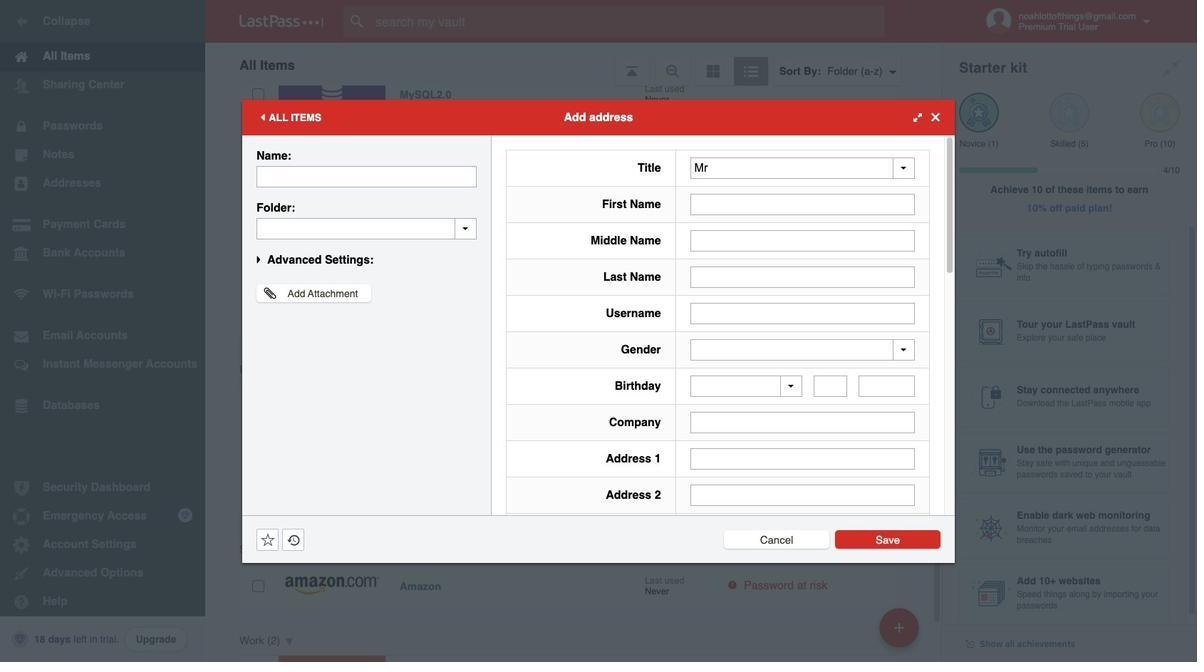 Task type: vqa. For each thing, say whether or not it's contained in the screenshot.
Search search field
yes



Task type: describe. For each thing, give the bounding box(es) containing it.
search my vault text field
[[344, 6, 913, 37]]

vault options navigation
[[205, 43, 943, 86]]

lastpass image
[[240, 15, 324, 28]]



Task type: locate. For each thing, give the bounding box(es) containing it.
Search search field
[[344, 6, 913, 37]]

None text field
[[691, 194, 915, 215], [691, 230, 915, 251], [691, 266, 915, 288], [691, 303, 915, 324], [859, 376, 915, 397], [691, 412, 915, 433], [691, 448, 915, 470], [691, 194, 915, 215], [691, 230, 915, 251], [691, 266, 915, 288], [691, 303, 915, 324], [859, 376, 915, 397], [691, 412, 915, 433], [691, 448, 915, 470]]

None text field
[[257, 166, 477, 187], [257, 218, 477, 239], [814, 376, 848, 397], [691, 485, 915, 506], [257, 166, 477, 187], [257, 218, 477, 239], [814, 376, 848, 397], [691, 485, 915, 506]]

main navigation navigation
[[0, 0, 205, 662]]

new item navigation
[[875, 604, 928, 662]]

new item image
[[895, 623, 905, 633]]

dialog
[[242, 99, 955, 662]]



